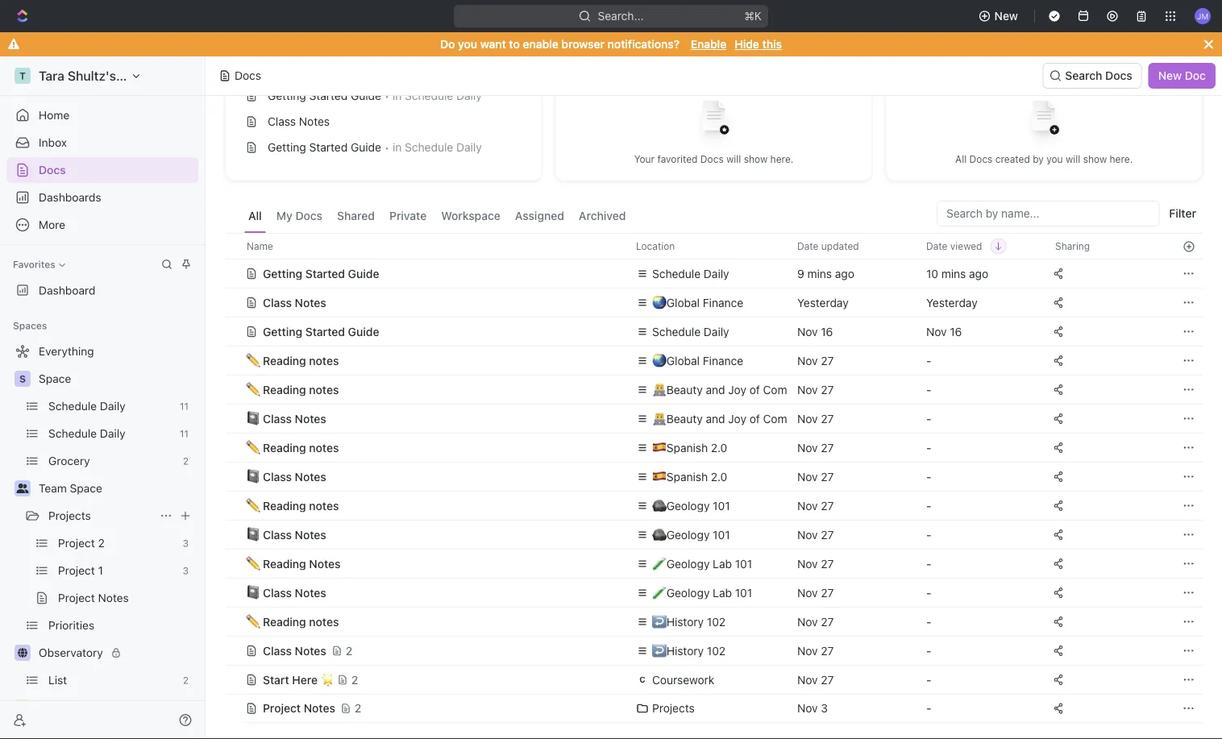 Task type: describe. For each thing, give the bounding box(es) containing it.
archived
[[579, 209, 626, 223]]

joy for notes
[[728, 412, 747, 425]]

browser
[[562, 38, 605, 51]]

history for 3rd 'row' from the bottom of the table containing getting started guide
[[667, 644, 704, 658]]

102 for 3rd 'row' from the bottom of the table containing getting started guide
[[707, 644, 726, 658]]

dashboard link
[[6, 277, 198, 303]]

row containing project notes
[[225, 693, 1203, 725]]

home
[[39, 108, 70, 122]]

🧪  geology lab 101 for reading notes
[[652, 557, 753, 571]]

1 show from the left
[[744, 154, 768, 165]]

notes for class notes button associated with 👨‍💻 beauty and joy of computing
[[295, 412, 327, 425]]

2 nov 16 from the left
[[927, 325, 962, 338]]

class notes for 🇪🇸
[[263, 470, 327, 483]]

list
[[48, 674, 67, 687]]

do you want to enable browser notifications? enable hide this
[[440, 38, 782, 51]]

11 27 from the top
[[821, 644, 834, 658]]

everything link
[[6, 339, 195, 365]]

private
[[390, 209, 427, 223]]

1 11 from the top
[[180, 401, 189, 412]]

2 16 from the left
[[950, 325, 962, 338]]

27 for reading notes button associated with 👨‍💻 beauty and joy of computing
[[821, 383, 834, 396]]

notes for 🇪🇸 spanish 2.0
[[309, 441, 339, 454]]

docs link
[[6, 157, 198, 183]]

reading for ↩️ history 102
[[263, 615, 306, 629]]

tara shultz's workspace
[[39, 68, 186, 83]]

9 mins ago
[[798, 267, 855, 280]]

7 row from the top
[[225, 404, 1203, 433]]

2 inside project 2 link
[[98, 537, 105, 550]]

class notes link
[[239, 109, 529, 135]]

10 mins ago
[[927, 267, 989, 280]]

🧪  geology lab 101 for class notes
[[652, 586, 753, 600]]

notes inside class notes link
[[299, 115, 330, 128]]

and for reading notes
[[706, 383, 725, 396]]

10
[[927, 267, 939, 280]]

tara
[[39, 68, 64, 83]]

reading for 🪨 geology 101
[[263, 499, 306, 513]]

nov for reading notes button
[[798, 557, 818, 571]]

27 for class notes button associated with 👨‍💻 beauty and joy of computing
[[821, 412, 834, 425]]

s
[[19, 373, 26, 385]]

global for nov 27
[[667, 354, 700, 367]]

- for class notes button associated with 👨‍💻 beauty and joy of computing
[[927, 412, 932, 425]]

reading for 🧪  geology lab 101
[[263, 557, 306, 571]]

nov 27 for class notes button associated with 🇪🇸 spanish 2.0
[[798, 470, 834, 483]]

start here 🌟
[[263, 673, 332, 687]]

class for 🪨 geology 101
[[263, 528, 292, 542]]

docs inside sidebar "navigation"
[[39, 163, 66, 177]]

date updated button
[[788, 234, 869, 259]]

3 row from the top
[[225, 288, 1203, 317]]

project down start
[[263, 702, 301, 715]]

doc
[[1185, 69, 1207, 82]]

↩️ for fourth 'row' from the bottom of the table containing getting started guide
[[652, 615, 664, 629]]

class notes button for 🧪  geology lab 101
[[245, 579, 617, 608]]

row containing start here 🌟
[[225, 664, 1203, 696]]

👨‍💻 for notes
[[652, 383, 664, 396]]

1 schedule daily link from the top
[[48, 394, 173, 419]]

new for new
[[995, 9, 1019, 23]]

observatory
[[39, 646, 103, 660]]

new for new doc
[[1159, 69, 1182, 82]]

tree inside sidebar "navigation"
[[6, 339, 198, 740]]

globe image
[[18, 648, 27, 658]]

table containing getting started guide
[[225, 233, 1203, 725]]

spanish for reading notes
[[667, 441, 708, 454]]

private button
[[386, 201, 431, 233]]

project for project 1 link
[[58, 564, 95, 577]]

joy for notes
[[728, 383, 747, 396]]

- for class notes button associated with 🪨 geology 101
[[927, 528, 932, 542]]

class notes for 🧪
[[263, 586, 327, 600]]

9 row from the top
[[225, 462, 1203, 492]]

2 11 from the top
[[180, 428, 189, 440]]

🇪🇸 spanish 2.0 for reading notes
[[652, 441, 728, 454]]

enable
[[691, 38, 727, 51]]

no favorited docs image
[[682, 88, 746, 153]]

nov 27 for reading notes button corresponding to 🪨 geology 101
[[798, 499, 834, 513]]

reading notes for 🇪🇸
[[263, 441, 339, 454]]

geology for reading notes button corresponding to 🪨 geology 101
[[667, 499, 710, 513]]

2 getting started guide • in schedule daily from the top
[[268, 141, 482, 154]]

0 vertical spatial you
[[458, 38, 477, 51]]

user group image
[[17, 484, 29, 494]]

to
[[509, 38, 520, 51]]

coursework, , element
[[636, 674, 649, 687]]

inbox
[[39, 136, 67, 149]]

list link
[[48, 668, 176, 694]]

finance for yesterday
[[703, 296, 744, 309]]

your favorited docs will show here.
[[634, 154, 794, 165]]

created
[[996, 154, 1031, 165]]

grocery
[[48, 454, 90, 468]]

getting started guide for 9
[[263, 267, 379, 280]]

do
[[440, 38, 455, 51]]

🪨 for reading notes
[[652, 499, 664, 513]]

11 nov 27 from the top
[[798, 644, 834, 658]]

1 getting started guide • in schedule daily from the top
[[268, 89, 482, 102]]

location
[[636, 241, 675, 252]]

2 in from the top
[[393, 141, 402, 154]]

assigned
[[515, 209, 564, 223]]

row containing reading notes
[[225, 549, 1203, 579]]

of for class notes
[[750, 412, 760, 425]]

sharing
[[1056, 241, 1091, 252]]

1 • from the top
[[385, 90, 390, 102]]

dashboards
[[39, 191, 101, 204]]

notes for class notes button associated with 🪨 geology 101
[[295, 528, 327, 542]]

class notes for 🪨
[[263, 528, 327, 542]]

filter button
[[1163, 201, 1203, 227]]

row containing name
[[225, 233, 1203, 260]]

global for yesterday
[[667, 296, 700, 309]]

6 row from the top
[[225, 375, 1203, 404]]

date viewed
[[927, 241, 983, 252]]

getting started guide for nov
[[263, 325, 379, 338]]

2 row from the top
[[225, 259, 1203, 288]]

🇪🇸 spanish 2.0 for class notes
[[652, 470, 728, 483]]

workspace button
[[437, 201, 505, 233]]

search
[[1066, 69, 1103, 82]]

9
[[798, 267, 805, 280]]

class notes button for 🪨 geology 101
[[245, 521, 617, 550]]

notes for 👨‍💻 beauty and joy of computing
[[309, 383, 339, 396]]

space link
[[39, 366, 195, 392]]

↩️ history 102 for fourth 'row' from the bottom of the table containing getting started guide
[[652, 615, 726, 629]]

t
[[19, 70, 26, 81]]

4 row from the top
[[225, 317, 1203, 346]]

3 for 2
[[183, 538, 189, 549]]

reading notes button for ↩️ history 102
[[245, 608, 617, 637]]

new button
[[972, 3, 1028, 29]]

13 row from the top
[[225, 578, 1203, 608]]

beauty for class notes
[[667, 412, 703, 425]]

updated
[[822, 241, 859, 252]]

class notes for 👨‍💻
[[263, 412, 327, 425]]

nov 27 for reading notes button
[[798, 557, 834, 571]]

my
[[276, 209, 293, 223]]

notes for reading notes button
[[309, 557, 341, 571]]

viewed
[[951, 241, 983, 252]]

sidebar navigation
[[0, 56, 209, 740]]

nov for reading notes button corresponding to 🌏 global finance
[[798, 354, 818, 367]]

dashboard
[[39, 284, 96, 297]]

workspace inside button
[[441, 209, 501, 223]]

team
[[39, 482, 67, 495]]

2 schedule daily link from the top
[[48, 421, 173, 447]]

nov for reading notes button corresponding to 🪨 geology 101
[[798, 499, 818, 513]]

nov for reading notes button for ↩️ history 102
[[798, 615, 818, 629]]

13 - from the top
[[927, 702, 932, 715]]

2 here. from the left
[[1110, 154, 1133, 165]]

space inside "link"
[[39, 372, 71, 386]]

projects inside projects link
[[48, 509, 91, 523]]

project 1
[[58, 564, 103, 577]]

3 for 1
[[183, 565, 189, 577]]

notes for class notes button for 🌏 global finance
[[295, 296, 327, 309]]

class notes button for 👨‍💻 beauty and joy of computing
[[245, 404, 617, 433]]

home link
[[6, 102, 198, 128]]

shared button
[[333, 201, 379, 233]]

search...
[[598, 9, 644, 23]]

search docs
[[1066, 69, 1133, 82]]

1 16 from the left
[[821, 325, 833, 338]]

archived button
[[575, 201, 630, 233]]

1 horizontal spatial projects
[[652, 702, 695, 715]]

computing for notes
[[763, 383, 821, 396]]

cell inside 'row'
[[225, 288, 243, 317]]

class for 🌏 global finance
[[263, 296, 292, 309]]

notes for 🌏 global finance
[[309, 354, 339, 367]]

🪨 geology 101 for reading notes
[[652, 499, 730, 513]]

1 will from the left
[[727, 154, 741, 165]]

no created by me docs image
[[1012, 88, 1077, 153]]

space, , element
[[15, 371, 31, 387]]

dashboards link
[[6, 185, 198, 210]]

rockstar link
[[39, 695, 195, 721]]

1 nov 16 from the left
[[798, 325, 833, 338]]

by
[[1033, 154, 1044, 165]]

shared
[[337, 209, 375, 223]]

my docs
[[276, 209, 323, 223]]

- for reading notes button
[[927, 557, 932, 571]]

⌘k
[[745, 9, 762, 23]]

my docs button
[[272, 201, 327, 233]]

project for project notes link
[[58, 592, 95, 605]]

workspace inside sidebar "navigation"
[[119, 68, 186, 83]]

notifications?
[[608, 38, 680, 51]]

2 yesterday from the left
[[927, 296, 978, 309]]

12 27 from the top
[[821, 673, 834, 687]]

reading for 👨‍💻 beauty and joy of computing
[[263, 383, 306, 396]]

coursework
[[652, 673, 715, 687]]

team space link
[[39, 476, 195, 502]]

project notes link
[[58, 586, 195, 611]]

nov 27 for reading notes button for ↩️ history 102
[[798, 615, 834, 629]]

reading notes for 👨‍💻
[[263, 383, 339, 396]]

all button
[[244, 201, 266, 233]]

priorities link
[[48, 613, 195, 639]]

11 row from the top
[[225, 520, 1203, 550]]

inbox link
[[6, 130, 198, 156]]

c
[[640, 675, 646, 685]]

all docs created by you will show here.
[[956, 154, 1133, 165]]



Task type: locate. For each thing, give the bounding box(es) containing it.
0 vertical spatial ↩️ history 102
[[652, 615, 726, 629]]

- for reading notes button corresponding to 🌏 global finance
[[927, 354, 932, 367]]

mins right 10
[[942, 267, 966, 280]]

start
[[263, 673, 289, 687]]

finance for nov 27
[[703, 354, 744, 367]]

1 vertical spatial 👨‍💻
[[652, 412, 664, 425]]

reading notes for 🌏
[[263, 354, 339, 367]]

8 27 from the top
[[821, 557, 834, 571]]

geology for class notes button associated with 🪨 geology 101
[[667, 528, 710, 542]]

0 vertical spatial getting started guide
[[263, 267, 379, 280]]

•
[[385, 90, 390, 102], [385, 142, 390, 154]]

filter button
[[1163, 201, 1203, 227]]

1 vertical spatial you
[[1047, 154, 1063, 165]]

1 vertical spatial 102
[[707, 644, 726, 658]]

🌏 for yesterday
[[652, 296, 664, 309]]

more button
[[6, 212, 198, 238]]

🇪🇸 for class notes
[[652, 470, 664, 483]]

1 vertical spatial ↩️
[[652, 644, 664, 658]]

reading notes button
[[245, 550, 617, 579]]

in up class notes link
[[393, 89, 402, 102]]

0 vertical spatial 🧪
[[652, 557, 664, 571]]

4 - from the top
[[927, 441, 932, 454]]

notes for 🪨 geology 101
[[309, 499, 339, 513]]

0 vertical spatial schedule daily link
[[48, 394, 173, 419]]

• down class notes link
[[385, 142, 390, 154]]

1 vertical spatial and
[[706, 412, 725, 425]]

filter
[[1170, 207, 1197, 220]]

projects down c coursework
[[652, 702, 695, 715]]

🌏 global finance for nov 27
[[652, 354, 744, 367]]

0 horizontal spatial yesterday
[[798, 296, 849, 309]]

schedule daily link down space "link"
[[48, 394, 173, 419]]

1 vertical spatial lab
[[713, 586, 732, 600]]

0 vertical spatial 102
[[707, 615, 726, 629]]

mins right 9 at the top right of page
[[808, 267, 832, 280]]

12 - from the top
[[927, 673, 932, 687]]

observatory link
[[39, 640, 195, 666]]

0 vertical spatial projects
[[48, 509, 91, 523]]

🇪🇸
[[652, 441, 664, 454], [652, 470, 664, 483]]

nov for class notes button associated with 🪨 geology 101
[[798, 528, 818, 542]]

favorites button
[[6, 255, 72, 274]]

notes
[[309, 354, 339, 367], [309, 383, 339, 396], [309, 441, 339, 454], [309, 499, 339, 513], [309, 615, 339, 629]]

assigned button
[[511, 201, 569, 233]]

nov 27
[[798, 354, 834, 367], [798, 383, 834, 396], [798, 412, 834, 425], [798, 441, 834, 454], [798, 470, 834, 483], [798, 499, 834, 513], [798, 528, 834, 542], [798, 557, 834, 571], [798, 586, 834, 600], [798, 615, 834, 629], [798, 644, 834, 658], [798, 673, 834, 687]]

nov for 🇪🇸 spanish 2.0's reading notes button
[[798, 441, 818, 454]]

project left 1
[[58, 564, 95, 577]]

1 horizontal spatial yesterday
[[927, 296, 978, 309]]

5 reading from the top
[[263, 557, 306, 571]]

1 vertical spatial spanish
[[667, 470, 708, 483]]

space down everything
[[39, 372, 71, 386]]

class for 🇪🇸 spanish 2.0
[[263, 470, 292, 483]]

2 date from the left
[[927, 241, 948, 252]]

1 date from the left
[[798, 241, 819, 252]]

history
[[667, 615, 704, 629], [667, 644, 704, 658]]

0 vertical spatial 3
[[183, 538, 189, 549]]

1 vertical spatial 🪨 geology 101
[[652, 528, 730, 542]]

0 vertical spatial spanish
[[667, 441, 708, 454]]

show right by
[[1084, 154, 1107, 165]]

1 vertical spatial new
[[1159, 69, 1182, 82]]

1 vertical spatial schedule daily link
[[48, 421, 173, 447]]

0 vertical spatial 11
[[180, 401, 189, 412]]

1 vertical spatial 👨‍💻 beauty and joy of computing
[[652, 412, 821, 425]]

1 horizontal spatial nov 16
[[927, 325, 962, 338]]

nov 27 for class notes button associated with 👨‍💻 beauty and joy of computing
[[798, 412, 834, 425]]

nov for 🧪  geology lab 101 class notes button
[[798, 586, 818, 600]]

16 down 9 mins ago
[[821, 325, 833, 338]]

0 horizontal spatial you
[[458, 38, 477, 51]]

new
[[995, 9, 1019, 23], [1159, 69, 1182, 82]]

↩️ for 3rd 'row' from the bottom of the table containing getting started guide
[[652, 644, 664, 658]]

1 horizontal spatial here.
[[1110, 154, 1133, 165]]

favorites
[[13, 259, 55, 270]]

2 geology from the top
[[667, 528, 710, 542]]

nov 27 for reading notes button corresponding to 🌏 global finance
[[798, 354, 834, 367]]

1 vertical spatial getting started guide
[[263, 325, 379, 338]]

schedule daily link
[[48, 394, 173, 419], [48, 421, 173, 447]]

1 ↩️ history 102 from the top
[[652, 615, 726, 629]]

daily
[[456, 89, 482, 102], [456, 141, 482, 154], [704, 267, 730, 280], [704, 325, 730, 338], [100, 400, 126, 413], [100, 427, 126, 440]]

27 for class notes button associated with 🇪🇸 spanish 2.0
[[821, 470, 834, 483]]

class
[[268, 115, 296, 128], [263, 296, 292, 309], [263, 412, 292, 425], [263, 470, 292, 483], [263, 528, 292, 542], [263, 586, 292, 600], [263, 644, 292, 658]]

0 horizontal spatial mins
[[808, 267, 832, 280]]

10 27 from the top
[[821, 615, 834, 629]]

yesterday down 10 mins ago at top right
[[927, 296, 978, 309]]

date up 9 at the top right of page
[[798, 241, 819, 252]]

1 global from the top
[[667, 296, 700, 309]]

reading
[[263, 354, 306, 367], [263, 383, 306, 396], [263, 441, 306, 454], [263, 499, 306, 513], [263, 557, 306, 571], [263, 615, 306, 629]]

- for reading notes button for ↩️ history 102
[[927, 615, 932, 629]]

docs
[[235, 69, 261, 82], [1106, 69, 1133, 82], [701, 154, 724, 165], [970, 154, 993, 165], [39, 163, 66, 177], [296, 209, 323, 223]]

5 27 from the top
[[821, 470, 834, 483]]

27 for 🧪  geology lab 101 class notes button
[[821, 586, 834, 600]]

3
[[183, 538, 189, 549], [183, 565, 189, 577], [821, 702, 828, 715]]

2 • from the top
[[385, 142, 390, 154]]

nov for class notes button associated with 👨‍💻 beauty and joy of computing
[[798, 412, 818, 425]]

15 row from the top
[[225, 635, 1203, 667]]

3 inside table
[[821, 702, 828, 715]]

spaces
[[13, 320, 47, 331]]

0 horizontal spatial projects
[[48, 509, 91, 523]]

1 ↩️ from the top
[[652, 615, 664, 629]]

0 vertical spatial project notes
[[58, 592, 129, 605]]

want
[[480, 38, 506, 51]]

all inside button
[[248, 209, 262, 223]]

mins
[[808, 267, 832, 280], [942, 267, 966, 280]]

1 of from the top
[[750, 383, 760, 396]]

🌟
[[321, 673, 332, 687]]

tree
[[6, 339, 198, 740]]

2 history from the top
[[667, 644, 704, 658]]

27 for reading notes button corresponding to 🪨 geology 101
[[821, 499, 834, 513]]

- for reading notes button corresponding to 🪨 geology 101
[[927, 499, 932, 513]]

getting started guide button
[[245, 259, 617, 288], [245, 317, 617, 346]]

0 horizontal spatial project notes
[[58, 592, 129, 605]]

2 🌏 from the top
[[652, 354, 664, 367]]

will down no favorited docs image
[[727, 154, 741, 165]]

2 computing from the top
[[763, 412, 821, 425]]

17 row from the top
[[225, 693, 1203, 725]]

8 nov 27 from the top
[[798, 557, 834, 571]]

here.
[[771, 154, 794, 165], [1110, 154, 1133, 165]]

🌏
[[652, 296, 664, 309], [652, 354, 664, 367]]

1 - from the top
[[927, 354, 932, 367]]

5 row from the top
[[225, 346, 1203, 375]]

- for 🧪  geology lab 101 class notes button
[[927, 586, 932, 600]]

workspace
[[119, 68, 186, 83], [441, 209, 501, 223]]

row
[[225, 233, 1203, 260], [225, 259, 1203, 288], [225, 288, 1203, 317], [225, 317, 1203, 346], [225, 346, 1203, 375], [225, 375, 1203, 404], [225, 404, 1203, 433], [225, 433, 1203, 463], [225, 462, 1203, 492], [225, 491, 1203, 521], [225, 520, 1203, 550], [225, 549, 1203, 579], [225, 578, 1203, 608], [225, 607, 1203, 637], [225, 635, 1203, 667], [225, 664, 1203, 696], [225, 693, 1203, 725]]

2 reading from the top
[[263, 383, 306, 396]]

1 vertical spatial 2.0
[[711, 470, 728, 483]]

date updated
[[798, 241, 859, 252]]

10 row from the top
[[225, 491, 1203, 521]]

1 102 from the top
[[707, 615, 726, 629]]

3 notes from the top
[[309, 441, 339, 454]]

you
[[458, 38, 477, 51], [1047, 154, 1063, 165]]

• up class notes link
[[385, 90, 390, 102]]

nov for reading notes button associated with 👨‍💻 beauty and joy of computing
[[798, 383, 818, 396]]

👨‍💻 beauty and joy of computing
[[652, 383, 821, 396], [652, 412, 821, 425]]

12 nov 27 from the top
[[798, 673, 834, 687]]

more
[[39, 218, 65, 231]]

all left created
[[956, 154, 967, 165]]

0 horizontal spatial show
[[744, 154, 768, 165]]

1 🌏 from the top
[[652, 296, 664, 309]]

↩️ history 102
[[652, 615, 726, 629], [652, 644, 726, 658]]

1
[[98, 564, 103, 577]]

8 - from the top
[[927, 557, 932, 571]]

1 vertical spatial global
[[667, 354, 700, 367]]

2 notes from the top
[[309, 383, 339, 396]]

reading for 🇪🇸 spanish 2.0
[[263, 441, 306, 454]]

1 horizontal spatial show
[[1084, 154, 1107, 165]]

0 vertical spatial 👨‍💻
[[652, 383, 664, 396]]

27 for reading notes button
[[821, 557, 834, 571]]

1 vertical spatial workspace
[[441, 209, 501, 223]]

🪨 for class notes
[[652, 528, 664, 542]]

lab for class notes
[[713, 586, 732, 600]]

date inside date viewed button
[[927, 241, 948, 252]]

class for 🧪  geology lab 101
[[263, 586, 292, 600]]

show down no favorited docs image
[[744, 154, 768, 165]]

search docs button
[[1043, 63, 1143, 89]]

project 2
[[58, 537, 105, 550]]

👨‍💻 for notes
[[652, 412, 664, 425]]

1 vertical spatial 🇪🇸 spanish 2.0
[[652, 470, 728, 483]]

0 vertical spatial computing
[[763, 383, 821, 396]]

tree containing everything
[[6, 339, 198, 740]]

2 vertical spatial 3
[[821, 702, 828, 715]]

mins for 10
[[942, 267, 966, 280]]

4 nov 27 from the top
[[798, 441, 834, 454]]

16 row from the top
[[225, 664, 1203, 696]]

0 horizontal spatial nov 16
[[798, 325, 833, 338]]

🇪🇸 for reading notes
[[652, 441, 664, 454]]

0 vertical spatial lab
[[713, 557, 732, 571]]

reading notes button for 🇪🇸 spanish 2.0
[[245, 433, 617, 463]]

hide
[[735, 38, 760, 51]]

3 reading notes from the top
[[263, 441, 339, 454]]

1 vertical spatial finance
[[703, 354, 744, 367]]

14 row from the top
[[225, 607, 1203, 637]]

0 vertical spatial 2.0
[[711, 441, 728, 454]]

0 vertical spatial joy
[[728, 383, 747, 396]]

0 horizontal spatial date
[[798, 241, 819, 252]]

lab for reading notes
[[713, 557, 732, 571]]

1 vertical spatial 🌏 global finance
[[652, 354, 744, 367]]

1 vertical spatial all
[[248, 209, 262, 223]]

1 vertical spatial 🌏
[[652, 354, 664, 367]]

1 vertical spatial history
[[667, 644, 704, 658]]

team space
[[39, 482, 102, 495]]

0 vertical spatial 🌏
[[652, 296, 664, 309]]

reading notes button for 🪨 geology 101
[[245, 492, 617, 521]]

project 2 link
[[58, 531, 176, 556]]

5 - from the top
[[927, 470, 932, 483]]

1 horizontal spatial new
[[1159, 69, 1182, 82]]

date for date updated
[[798, 241, 819, 252]]

3 - from the top
[[927, 412, 932, 425]]

0 vertical spatial new
[[995, 9, 1019, 23]]

0 vertical spatial 👨‍💻 beauty and joy of computing
[[652, 383, 821, 396]]

0 horizontal spatial ago
[[835, 267, 855, 280]]

jm
[[1198, 11, 1209, 20]]

class notes for 🌏
[[263, 296, 327, 309]]

2 2.0 from the top
[[711, 470, 728, 483]]

workspace right private
[[441, 209, 501, 223]]

0 horizontal spatial will
[[727, 154, 741, 165]]

nov 16 down 10
[[927, 325, 962, 338]]

1 horizontal spatial date
[[927, 241, 948, 252]]

1 horizontal spatial workspace
[[441, 209, 501, 223]]

1 vertical spatial joy
[[728, 412, 747, 425]]

1 vertical spatial 🪨
[[652, 528, 664, 542]]

all for all
[[248, 209, 262, 223]]

8 row from the top
[[225, 433, 1203, 463]]

notes
[[299, 115, 330, 128], [295, 296, 327, 309], [295, 412, 327, 425], [295, 470, 327, 483], [295, 528, 327, 542], [309, 557, 341, 571], [295, 586, 327, 600], [98, 592, 129, 605], [295, 644, 327, 658], [304, 702, 335, 715]]

1 vertical spatial in
[[393, 141, 402, 154]]

2 getting started guide from the top
[[263, 325, 379, 338]]

1 in from the top
[[393, 89, 402, 102]]

1 horizontal spatial all
[[956, 154, 967, 165]]

name
[[247, 241, 273, 252]]

1 yesterday from the left
[[798, 296, 849, 309]]

0 vertical spatial global
[[667, 296, 700, 309]]

grocery link
[[48, 448, 176, 474]]

new doc
[[1159, 69, 1207, 82]]

10 nov 27 from the top
[[798, 615, 834, 629]]

guide
[[351, 89, 381, 102], [351, 141, 381, 154], [348, 267, 379, 280], [348, 325, 379, 338]]

102 for fourth 'row' from the bottom of the table containing getting started guide
[[707, 615, 726, 629]]

27 for 🇪🇸 spanish 2.0's reading notes button
[[821, 441, 834, 454]]

9 27 from the top
[[821, 586, 834, 600]]

9 - from the top
[[927, 586, 932, 600]]

in down class notes link
[[393, 141, 402, 154]]

class for 👨‍💻 beauty and joy of computing
[[263, 412, 292, 425]]

1 horizontal spatial mins
[[942, 267, 966, 280]]

0 horizontal spatial all
[[248, 209, 262, 223]]

🌏 for nov 27
[[652, 354, 664, 367]]

1 vertical spatial 3
[[183, 565, 189, 577]]

beauty for reading notes
[[667, 383, 703, 396]]

1 mins from the left
[[808, 267, 832, 280]]

class notes button for 🌏 global finance
[[245, 288, 617, 317]]

reading notes for 🪨
[[263, 499, 339, 513]]

0 vertical spatial 🪨 geology 101
[[652, 499, 730, 513]]

notes for class notes button associated with 🇪🇸 spanish 2.0
[[295, 470, 327, 483]]

you right do at top
[[458, 38, 477, 51]]

2 reading notes button from the top
[[245, 375, 617, 404]]

project notes down start here 🌟
[[263, 702, 335, 715]]

1 notes from the top
[[309, 354, 339, 367]]

1 reading notes button from the top
[[245, 346, 617, 375]]

enable
[[523, 38, 559, 51]]

0 horizontal spatial 16
[[821, 325, 833, 338]]

1 vertical spatial beauty
[[667, 412, 703, 425]]

- for class notes button associated with 🇪🇸 spanish 2.0
[[927, 470, 932, 483]]

computing
[[763, 383, 821, 396], [763, 412, 821, 425]]

tab list
[[244, 201, 630, 233]]

new doc button
[[1149, 63, 1216, 89]]

class notes
[[268, 115, 330, 128], [263, 296, 327, 309], [263, 412, 327, 425], [263, 470, 327, 483], [263, 528, 327, 542], [263, 586, 327, 600], [263, 644, 327, 658]]

getting started guide button for 9
[[245, 259, 617, 288]]

0 vertical spatial all
[[956, 154, 967, 165]]

11 - from the top
[[927, 644, 932, 658]]

1 🪨 geology 101 from the top
[[652, 499, 730, 513]]

1 vertical spatial ↩️ history 102
[[652, 644, 726, 658]]

1 row from the top
[[225, 233, 1203, 260]]

project up "project 1"
[[58, 537, 95, 550]]

0 vertical spatial 🪨
[[652, 499, 664, 513]]

1 🌏 global finance from the top
[[652, 296, 744, 309]]

reading notes button for 🌏 global finance
[[245, 346, 617, 375]]

priorities
[[48, 619, 94, 632]]

9 nov 27 from the top
[[798, 586, 834, 600]]

tara shultz's workspace, , element
[[15, 68, 31, 84]]

your
[[634, 154, 655, 165]]

2 and from the top
[[706, 412, 725, 425]]

1 vertical spatial 11
[[180, 428, 189, 440]]

2 👨‍💻 from the top
[[652, 412, 664, 425]]

2 👨‍💻 beauty and joy of computing from the top
[[652, 412, 821, 425]]

👨‍💻 beauty and joy of computing for reading notes
[[652, 383, 821, 396]]

1 👨‍💻 from the top
[[652, 383, 664, 396]]

1 beauty from the top
[[667, 383, 703, 396]]

projects link
[[48, 503, 153, 529]]

2 ↩️ from the top
[[652, 644, 664, 658]]

nov 27 for 🧪  geology lab 101 class notes button
[[798, 586, 834, 600]]

2 🧪  geology lab 101 from the top
[[652, 586, 753, 600]]

2 🪨 from the top
[[652, 528, 664, 542]]

schedule daily link up grocery link
[[48, 421, 173, 447]]

0 vertical spatial 🇪🇸 spanish 2.0
[[652, 441, 728, 454]]

show
[[744, 154, 768, 165], [1084, 154, 1107, 165]]

c coursework
[[640, 673, 715, 687]]

date viewed button
[[917, 234, 1007, 259]]

3 geology from the top
[[667, 557, 710, 571]]

0 vertical spatial and
[[706, 383, 725, 396]]

3 class notes button from the top
[[245, 463, 617, 492]]

yesterday down 9 mins ago
[[798, 296, 849, 309]]

reading notes
[[263, 557, 341, 571]]

project
[[58, 537, 95, 550], [58, 564, 95, 577], [58, 592, 95, 605], [263, 702, 301, 715]]

1 geology from the top
[[667, 499, 710, 513]]

27 for class notes button associated with 🪨 geology 101
[[821, 528, 834, 542]]

1 👨‍💻 beauty and joy of computing from the top
[[652, 383, 821, 396]]

🧪 for reading notes
[[652, 557, 664, 571]]

1 vertical spatial 🧪
[[652, 586, 664, 600]]

cell
[[225, 288, 243, 317]]

will right by
[[1066, 154, 1081, 165]]

🪨 geology 101
[[652, 499, 730, 513], [652, 528, 730, 542]]

all left my
[[248, 209, 262, 223]]

finance
[[703, 296, 744, 309], [703, 354, 744, 367]]

nov for nov getting started guide button
[[798, 325, 818, 338]]

0 horizontal spatial new
[[995, 9, 1019, 23]]

2 joy from the top
[[728, 412, 747, 425]]

10 - from the top
[[927, 615, 932, 629]]

of for reading notes
[[750, 383, 760, 396]]

projects down team space
[[48, 509, 91, 523]]

0 vertical spatial getting started guide button
[[245, 259, 617, 288]]

workspace right shultz's
[[119, 68, 186, 83]]

Search by name... text field
[[947, 202, 1150, 226]]

5 nov 27 from the top
[[798, 470, 834, 483]]

1 vertical spatial 🇪🇸
[[652, 470, 664, 483]]

1 computing from the top
[[763, 383, 821, 396]]

0 vertical spatial getting started guide • in schedule daily
[[268, 89, 482, 102]]

getting
[[268, 89, 306, 102], [268, 141, 306, 154], [263, 267, 303, 280], [263, 325, 303, 338]]

1 reading notes from the top
[[263, 354, 339, 367]]

global
[[667, 296, 700, 309], [667, 354, 700, 367]]

1 horizontal spatial you
[[1047, 154, 1063, 165]]

0 vertical spatial beauty
[[667, 383, 703, 396]]

6 - from the top
[[927, 499, 932, 513]]

getting started guide button for nov
[[245, 317, 617, 346]]

0 vertical spatial 🧪  geology lab 101
[[652, 557, 753, 571]]

2 🇪🇸 from the top
[[652, 470, 664, 483]]

2 🧪 from the top
[[652, 586, 664, 600]]

getting started guide • in schedule daily up class notes link
[[268, 89, 482, 102]]

1 vertical spatial •
[[385, 142, 390, 154]]

1 horizontal spatial will
[[1066, 154, 1081, 165]]

ago down viewed
[[970, 267, 989, 280]]

2 show from the left
[[1084, 154, 1107, 165]]

2 getting started guide button from the top
[[245, 317, 617, 346]]

2 ↩️ history 102 from the top
[[652, 644, 726, 658]]

1 finance from the top
[[703, 296, 744, 309]]

history for fourth 'row' from the bottom of the table containing getting started guide
[[667, 615, 704, 629]]

1 vertical spatial getting started guide button
[[245, 317, 617, 346]]

project for project 2 link
[[58, 537, 95, 550]]

date inside date updated button
[[798, 241, 819, 252]]

geology for 🧪  geology lab 101 class notes button
[[667, 586, 710, 600]]

reading notes button
[[245, 346, 617, 375], [245, 375, 617, 404], [245, 433, 617, 463], [245, 492, 617, 521], [245, 608, 617, 637]]

1 horizontal spatial project notes
[[263, 702, 335, 715]]

0 vertical spatial •
[[385, 90, 390, 102]]

project down "project 1"
[[58, 592, 95, 605]]

here
[[292, 673, 318, 687]]

project notes inside 'row'
[[263, 702, 335, 715]]

class notes button for 🇪🇸 spanish 2.0
[[245, 463, 617, 492]]

1 vertical spatial project notes
[[263, 702, 335, 715]]

7 - from the top
[[927, 528, 932, 542]]

tab list containing all
[[244, 201, 630, 233]]

1 lab from the top
[[713, 557, 732, 571]]

0 vertical spatial finance
[[703, 296, 744, 309]]

1 vertical spatial of
[[750, 412, 760, 425]]

nov 27 for reading notes button associated with 👨‍💻 beauty and joy of computing
[[798, 383, 834, 396]]

🧪
[[652, 557, 664, 571], [652, 586, 664, 600]]

notes inside reading notes button
[[309, 557, 341, 571]]

1 vertical spatial projects
[[652, 702, 695, 715]]

👨‍💻 beauty and joy of computing for class notes
[[652, 412, 821, 425]]

jm button
[[1190, 3, 1216, 29]]

date up 10
[[927, 241, 948, 252]]

🌏 global finance for yesterday
[[652, 296, 744, 309]]

4 notes from the top
[[309, 499, 339, 513]]

reading notes button for 👨‍💻 beauty and joy of computing
[[245, 375, 617, 404]]

notes inside project notes link
[[98, 592, 129, 605]]

0 vertical spatial space
[[39, 372, 71, 386]]

table
[[225, 233, 1203, 725]]

3 nov 27 from the top
[[798, 412, 834, 425]]

getting started guide • in schedule daily down class notes link
[[268, 141, 482, 154]]

1 horizontal spatial 16
[[950, 325, 962, 338]]

nov 16 down 9 mins ago
[[798, 325, 833, 338]]

spanish for class notes
[[667, 470, 708, 483]]

project notes down 1
[[58, 592, 129, 605]]

everything
[[39, 345, 94, 358]]

1 here. from the left
[[771, 154, 794, 165]]

project notes inside sidebar "navigation"
[[58, 592, 129, 605]]

2 of from the top
[[750, 412, 760, 425]]

0 horizontal spatial workspace
[[119, 68, 186, 83]]

2 will from the left
[[1066, 154, 1081, 165]]

class notes button
[[245, 288, 617, 317], [245, 404, 617, 433], [245, 463, 617, 492], [245, 521, 617, 550], [245, 579, 617, 608]]

2.0
[[711, 441, 728, 454], [711, 470, 728, 483]]

spanish
[[667, 441, 708, 454], [667, 470, 708, 483]]

5 reading notes button from the top
[[245, 608, 617, 637]]

1 nov 27 from the top
[[798, 354, 834, 367]]

6 nov 27 from the top
[[798, 499, 834, 513]]

1 horizontal spatial ago
[[970, 267, 989, 280]]

16
[[821, 325, 833, 338], [950, 325, 962, 338]]

1 vertical spatial computing
[[763, 412, 821, 425]]

🇪🇸 spanish 2.0
[[652, 441, 728, 454], [652, 470, 728, 483]]

🧪 for class notes
[[652, 586, 664, 600]]

- for 🇪🇸 spanish 2.0's reading notes button
[[927, 441, 932, 454]]

mins for 9
[[808, 267, 832, 280]]

schedule daily
[[652, 267, 730, 280], [652, 325, 730, 338], [48, 400, 126, 413], [48, 427, 126, 440]]

1 vertical spatial space
[[70, 482, 102, 495]]

-
[[927, 354, 932, 367], [927, 383, 932, 396], [927, 412, 932, 425], [927, 441, 932, 454], [927, 470, 932, 483], [927, 499, 932, 513], [927, 528, 932, 542], [927, 557, 932, 571], [927, 586, 932, 600], [927, 615, 932, 629], [927, 644, 932, 658], [927, 673, 932, 687], [927, 702, 932, 715]]

16 down 10 mins ago at top right
[[950, 325, 962, 338]]

ago
[[835, 267, 855, 280], [970, 267, 989, 280]]

you right by
[[1047, 154, 1063, 165]]

27 for reading notes button for ↩️ history 102
[[821, 615, 834, 629]]

ago down the updated on the right top of the page
[[835, 267, 855, 280]]

0 vertical spatial workspace
[[119, 68, 186, 83]]

1 and from the top
[[706, 383, 725, 396]]

space up projects link
[[70, 482, 102, 495]]

4 reading from the top
[[263, 499, 306, 513]]



Task type: vqa. For each thing, say whether or not it's contained in the screenshot.
Nov 16 to the left
yes



